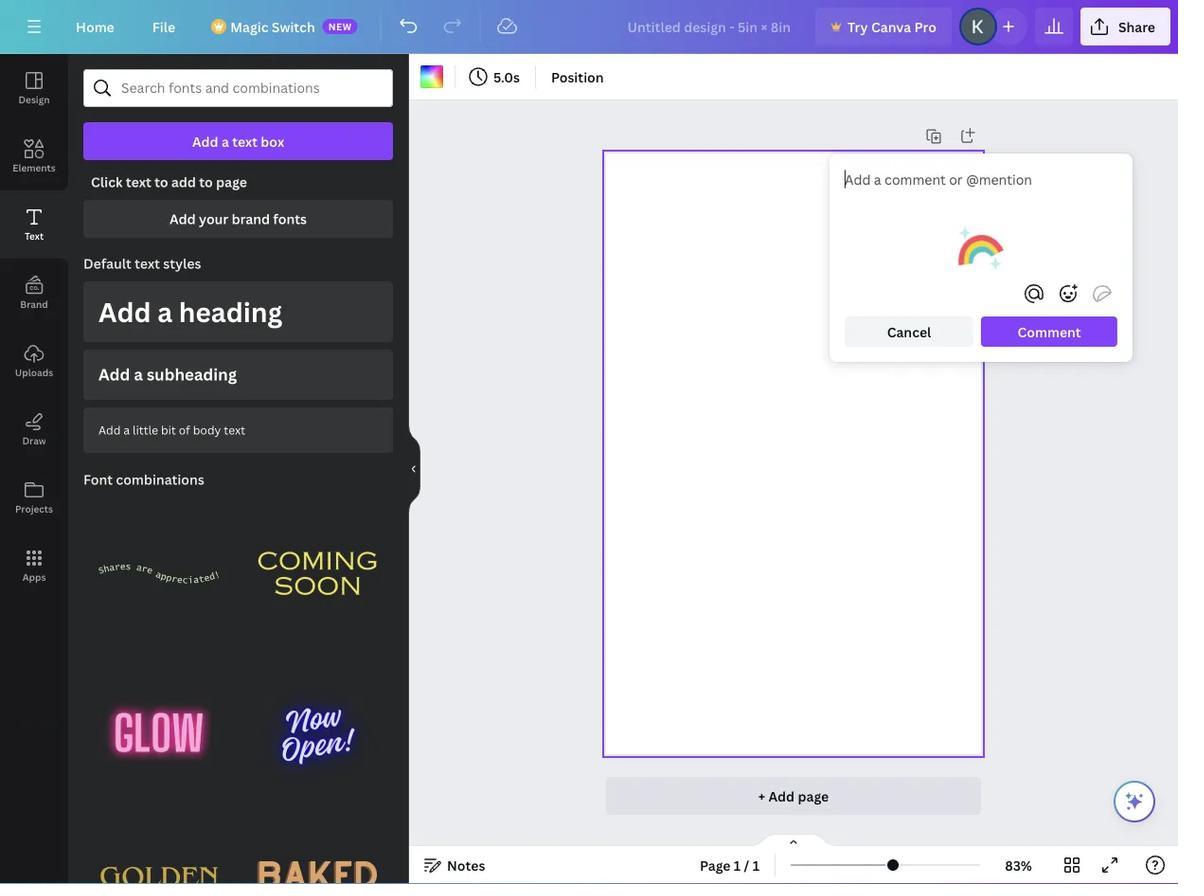 Task type: locate. For each thing, give the bounding box(es) containing it.
add left 'little'
[[99, 422, 121, 438]]

text
[[232, 132, 258, 150], [126, 173, 151, 191], [135, 254, 160, 272], [224, 422, 246, 438]]

try
[[848, 18, 869, 36]]

to left add
[[155, 173, 168, 191]]

Design title text field
[[613, 8, 808, 45]]

magic switch
[[230, 18, 315, 36]]

add for add a little bit of body text
[[99, 422, 121, 438]]

home
[[76, 18, 114, 36]]

add inside button
[[99, 363, 130, 385]]

add inside add a little bit of body text button
[[99, 422, 121, 438]]

1 horizontal spatial to
[[199, 173, 213, 191]]

0 horizontal spatial page
[[216, 173, 247, 191]]

a left 'subheading' on the left top
[[134, 363, 143, 385]]

brand
[[232, 210, 270, 228]]

a
[[222, 132, 229, 150], [158, 294, 173, 330], [134, 363, 143, 385], [124, 422, 130, 438]]

a left 'little'
[[124, 422, 130, 438]]

heading
[[179, 294, 283, 330]]

position
[[551, 68, 604, 86]]

switch
[[272, 18, 315, 36]]

add a heading button
[[83, 281, 393, 342]]

/
[[744, 856, 750, 874]]

add left 'subheading' on the left top
[[99, 363, 130, 385]]

1 vertical spatial page
[[798, 787, 829, 805]]

0 horizontal spatial 1
[[734, 856, 741, 874]]

1 right the /
[[753, 856, 760, 874]]

notes button
[[417, 850, 493, 880]]

a left box at the top left
[[222, 132, 229, 150]]

add
[[192, 132, 219, 150], [170, 210, 196, 228], [99, 294, 151, 330], [99, 363, 130, 385], [99, 422, 121, 438], [769, 787, 795, 805]]

a down styles
[[158, 294, 173, 330]]

design
[[18, 93, 50, 106]]

add inside add a text box button
[[192, 132, 219, 150]]

your
[[199, 210, 229, 228]]

add a heading
[[99, 294, 283, 330]]

add for add a heading
[[99, 294, 151, 330]]

of
[[179, 422, 190, 438]]

1 left the /
[[734, 856, 741, 874]]

to right add
[[199, 173, 213, 191]]

design button
[[0, 54, 68, 122]]

to
[[155, 173, 168, 191], [199, 173, 213, 191]]

hide image
[[408, 424, 421, 515]]

add inside the + add page "button"
[[769, 787, 795, 805]]

box
[[261, 132, 284, 150]]

#ffffff image
[[421, 65, 443, 88]]

fonts
[[273, 210, 307, 228]]

bit
[[161, 422, 176, 438]]

add left your
[[170, 210, 196, 228]]

add your brand fonts button
[[83, 200, 393, 238]]

combinations
[[116, 470, 204, 488]]

5.0s button
[[463, 62, 528, 92]]

page up add your brand fonts
[[216, 173, 247, 191]]

page
[[216, 173, 247, 191], [798, 787, 829, 805]]

page up show pages image
[[798, 787, 829, 805]]

add your brand fonts
[[170, 210, 307, 228]]

notes
[[447, 856, 486, 874]]

add inside 'add your brand fonts' button
[[170, 210, 196, 228]]

canva
[[872, 18, 912, 36]]

0 horizontal spatial to
[[155, 173, 168, 191]]

show pages image
[[749, 833, 840, 848]]

text left styles
[[135, 254, 160, 272]]

apps button
[[0, 532, 68, 600]]

default text styles
[[83, 254, 201, 272]]

a for heading
[[158, 294, 173, 330]]

1
[[734, 856, 741, 874], [753, 856, 760, 874]]

+ add page button
[[606, 777, 982, 815]]

add a subheading button
[[83, 350, 393, 400]]

text left box at the top left
[[232, 132, 258, 150]]

page
[[700, 856, 731, 874]]

add up add
[[192, 132, 219, 150]]

add inside 'add a heading' button
[[99, 294, 151, 330]]

uploads
[[15, 366, 53, 379]]

+
[[759, 787, 766, 805]]

add a little bit of body text button
[[83, 407, 393, 453]]

add right +
[[769, 787, 795, 805]]

styles
[[163, 254, 201, 272]]

home link
[[61, 8, 130, 45]]

projects
[[15, 502, 53, 515]]

1 horizontal spatial 1
[[753, 856, 760, 874]]

new
[[329, 20, 352, 33]]

projects button
[[0, 463, 68, 532]]

add down default
[[99, 294, 151, 330]]

position button
[[544, 62, 612, 92]]

text right "click"
[[126, 173, 151, 191]]

Search fonts and combinations search field
[[121, 70, 355, 106]]

1 horizontal spatial page
[[798, 787, 829, 805]]



Task type: vqa. For each thing, say whether or not it's contained in the screenshot.
accept
no



Task type: describe. For each thing, give the bounding box(es) containing it.
a for little
[[124, 422, 130, 438]]

add a text box
[[192, 132, 284, 150]]

add for add a text box
[[192, 132, 219, 150]]

share button
[[1081, 8, 1171, 45]]

uploads button
[[0, 327, 68, 395]]

comment
[[1018, 323, 1082, 341]]

click text to add to page
[[91, 173, 247, 191]]

share
[[1119, 18, 1156, 36]]

font
[[83, 470, 113, 488]]

side panel tab list
[[0, 54, 68, 600]]

page inside "button"
[[798, 787, 829, 805]]

comment button
[[982, 317, 1118, 347]]

add a little bit of body text
[[99, 422, 246, 438]]

draw button
[[0, 395, 68, 463]]

a for text
[[222, 132, 229, 150]]

add for add a subheading
[[99, 363, 130, 385]]

2 1 from the left
[[753, 856, 760, 874]]

add for add your brand fonts
[[170, 210, 196, 228]]

font combinations
[[83, 470, 204, 488]]

page 1 / 1
[[700, 856, 760, 874]]

text
[[25, 229, 44, 242]]

83%
[[1006, 856, 1033, 874]]

main menu bar
[[0, 0, 1179, 54]]

little
[[133, 422, 158, 438]]

elements button
[[0, 122, 68, 190]]

pro
[[915, 18, 937, 36]]

83% button
[[988, 850, 1050, 880]]

file
[[152, 18, 175, 36]]

apps
[[22, 570, 46, 583]]

0 vertical spatial page
[[216, 173, 247, 191]]

magic
[[230, 18, 269, 36]]

expressing gratitude image
[[959, 226, 1005, 271]]

canva assistant image
[[1124, 790, 1147, 813]]

cancel button
[[845, 317, 974, 347]]

brand
[[20, 298, 48, 310]]

draw
[[22, 434, 46, 447]]

default
[[83, 254, 132, 272]]

add a text box button
[[83, 122, 393, 160]]

try canva pro button
[[816, 8, 952, 45]]

subheading
[[147, 363, 237, 385]]

try canva pro
[[848, 18, 937, 36]]

Comment draft. Add a comment or @mention. text field
[[845, 169, 1118, 210]]

+ add page
[[759, 787, 829, 805]]

cancel
[[888, 323, 932, 341]]

1 1 from the left
[[734, 856, 741, 874]]

1 to from the left
[[155, 173, 168, 191]]

elements
[[13, 161, 56, 174]]

add a subheading
[[99, 363, 237, 385]]

body
[[193, 422, 221, 438]]

add
[[171, 173, 196, 191]]

click
[[91, 173, 123, 191]]

text right body
[[224, 422, 246, 438]]

2 to from the left
[[199, 173, 213, 191]]

a for subheading
[[134, 363, 143, 385]]

text button
[[0, 190, 68, 259]]

5.0s
[[494, 68, 520, 86]]

file button
[[137, 8, 191, 45]]

brand button
[[0, 259, 68, 327]]



